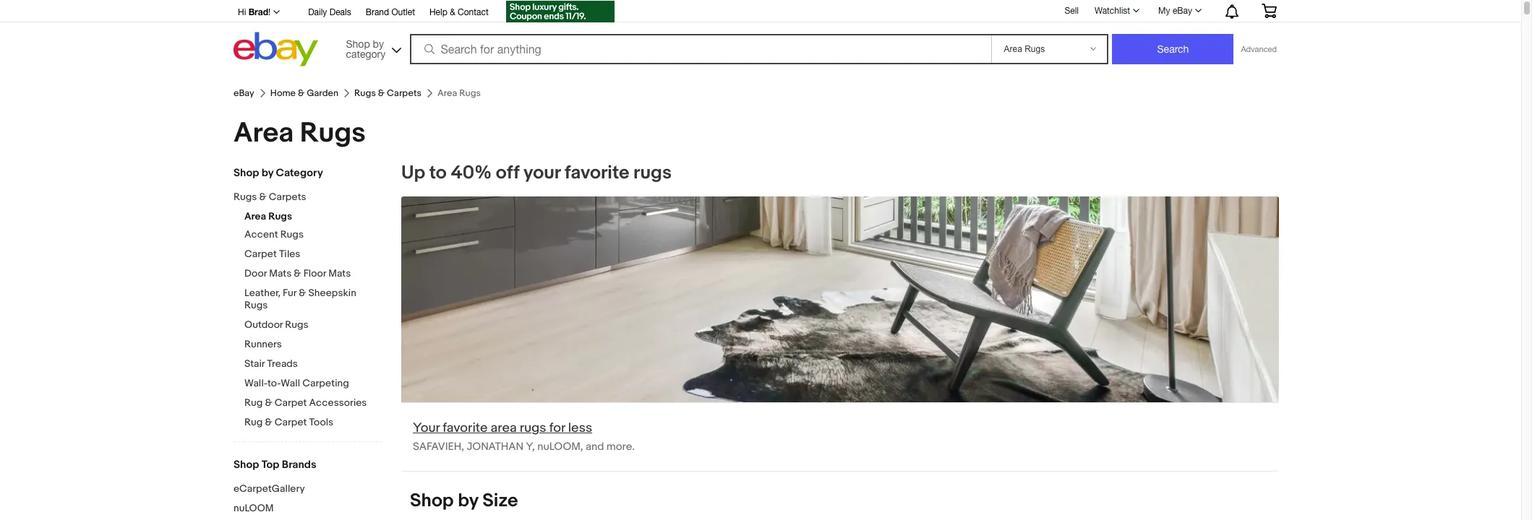 Task type: vqa. For each thing, say whether or not it's contained in the screenshot.
the $59.99
no



Task type: locate. For each thing, give the bounding box(es) containing it.
None submit
[[1112, 34, 1234, 64]]

area inside rugs & carpets area rugs accent rugs carpet tiles door mats & floor mats leather, fur & sheepskin rugs outdoor rugs runners stair treads wall-to-wall carpeting rug & carpet accessories rug & carpet tools
[[244, 210, 266, 223]]

more.
[[606, 441, 635, 454]]

1 horizontal spatial by
[[373, 38, 384, 50]]

rugs & carpets area rugs accent rugs carpet tiles door mats & floor mats leather, fur & sheepskin rugs outdoor rugs runners stair treads wall-to-wall carpeting rug & carpet accessories rug & carpet tools
[[234, 191, 367, 429]]

category
[[276, 166, 323, 180]]

carpet down wall
[[275, 397, 307, 409]]

rugs inside "your favorite area rugs for less safavieh, jonathan y, nuloom, and more."
[[520, 421, 546, 437]]

leather, fur & sheepskin rugs link
[[244, 287, 382, 313]]

2 horizontal spatial by
[[458, 490, 478, 513]]

carpets down shop by category dropdown button on the top of page
[[387, 87, 422, 99]]

your
[[523, 162, 561, 184]]

door
[[244, 268, 267, 280]]

rugs
[[634, 162, 672, 184], [520, 421, 546, 437]]

less
[[568, 421, 592, 437]]

1 horizontal spatial carpets
[[387, 87, 422, 99]]

your favorite area rugs for less safavieh, jonathan y, nuloom, and more.
[[413, 421, 635, 454]]

1 vertical spatial area
[[244, 210, 266, 223]]

tools
[[309, 417, 333, 429]]

accessories
[[309, 397, 367, 409]]

by
[[373, 38, 384, 50], [261, 166, 273, 180], [458, 490, 478, 513]]

2 mats from the left
[[328, 268, 351, 280]]

0 vertical spatial carpets
[[387, 87, 422, 99]]

carpet
[[244, 248, 277, 260], [275, 397, 307, 409], [275, 417, 307, 429]]

0 vertical spatial favorite
[[565, 162, 629, 184]]

1 horizontal spatial favorite
[[565, 162, 629, 184]]

rugs up tiles in the left of the page
[[280, 228, 304, 241]]

shop left top
[[234, 458, 259, 472]]

shop top brands
[[234, 458, 316, 472]]

ebay left home
[[234, 87, 254, 99]]

wall-to-wall carpeting link
[[244, 377, 382, 391]]

None text field
[[401, 197, 1279, 472]]

hi
[[238, 7, 246, 17]]

by for category
[[373, 38, 384, 50]]

mats up fur in the bottom of the page
[[269, 268, 292, 280]]

by left size
[[458, 490, 478, 513]]

carpet tiles link
[[244, 248, 382, 262]]

up
[[401, 162, 425, 184]]

by left category
[[261, 166, 273, 180]]

brands
[[282, 458, 316, 472]]

runners link
[[244, 338, 382, 352]]

0 vertical spatial rugs
[[634, 162, 672, 184]]

mats up the sheepskin
[[328, 268, 351, 280]]

carpets for rugs & carpets
[[387, 87, 422, 99]]

rugs & carpets link
[[354, 87, 422, 99], [234, 191, 371, 205]]

to
[[429, 162, 447, 184]]

by down brand
[[373, 38, 384, 50]]

favorite right your
[[565, 162, 629, 184]]

brad
[[249, 7, 268, 17]]

category
[[346, 48, 386, 60]]

by inside shop by category
[[373, 38, 384, 50]]

carpets for rugs & carpets area rugs accent rugs carpet tiles door mats & floor mats leather, fur & sheepskin rugs outdoor rugs runners stair treads wall-to-wall carpeting rug & carpet accessories rug & carpet tools
[[269, 191, 306, 203]]

carpet down accent
[[244, 248, 277, 260]]

ebay right the my
[[1173, 6, 1192, 16]]

shop by size
[[410, 490, 518, 513]]

rugs
[[354, 87, 376, 99], [300, 116, 366, 150], [234, 191, 257, 203], [268, 210, 292, 223], [280, 228, 304, 241], [244, 299, 268, 312], [285, 319, 308, 331]]

shop
[[346, 38, 370, 50], [234, 166, 259, 180], [234, 458, 259, 472], [410, 490, 454, 513]]

1 vertical spatial rug
[[244, 417, 263, 429]]

area up accent
[[244, 210, 266, 223]]

carpet down rug & carpet accessories link
[[275, 417, 307, 429]]

nuloom link
[[234, 503, 382, 516]]

0 vertical spatial rug
[[244, 397, 263, 409]]

1 horizontal spatial mats
[[328, 268, 351, 280]]

area up shop by category
[[234, 116, 294, 150]]

brand outlet link
[[366, 5, 415, 21]]

outdoor
[[244, 319, 283, 331]]

my
[[1158, 6, 1170, 16]]

wall
[[281, 377, 300, 390]]

& inside account navigation
[[450, 7, 455, 17]]

0 horizontal spatial rugs
[[520, 421, 546, 437]]

1 mats from the left
[[269, 268, 292, 280]]

accent
[[244, 228, 278, 241]]

up to 40% off your favorite rugs
[[401, 162, 672, 184]]

1 vertical spatial favorite
[[443, 421, 488, 437]]

brand outlet
[[366, 7, 415, 17]]

shop inside shop by category
[[346, 38, 370, 50]]

shop down deals
[[346, 38, 370, 50]]

nuloom,
[[537, 441, 583, 454]]

stair treads link
[[244, 358, 382, 372]]

by for category
[[261, 166, 273, 180]]

sheepskin
[[308, 287, 356, 299]]

top
[[261, 458, 279, 472]]

0 horizontal spatial favorite
[[443, 421, 488, 437]]

help & contact link
[[429, 5, 489, 21]]

main content
[[393, 162, 1288, 521]]

shop for shop by size
[[410, 490, 454, 513]]

floor
[[303, 268, 326, 280]]

0 horizontal spatial by
[[261, 166, 273, 180]]

tiles
[[279, 248, 300, 260]]

1 vertical spatial carpets
[[269, 191, 306, 203]]

deals
[[329, 7, 351, 17]]

carpets inside rugs & carpets area rugs accent rugs carpet tiles door mats & floor mats leather, fur & sheepskin rugs outdoor rugs runners stair treads wall-to-wall carpeting rug & carpet accessories rug & carpet tools
[[269, 191, 306, 203]]

shop left category
[[234, 166, 259, 180]]

favorite up safavieh,
[[443, 421, 488, 437]]

0 horizontal spatial mats
[[269, 268, 292, 280]]

rugs down the garden
[[300, 116, 366, 150]]

runners
[[244, 338, 282, 351]]

carpets
[[387, 87, 422, 99], [269, 191, 306, 203]]

off
[[496, 162, 519, 184]]

0 vertical spatial by
[[373, 38, 384, 50]]

2 vertical spatial by
[[458, 490, 478, 513]]

area
[[234, 116, 294, 150], [244, 210, 266, 223]]

shop by category
[[234, 166, 323, 180]]

0 horizontal spatial carpets
[[269, 191, 306, 203]]

none submit inside "shop by category" 'banner'
[[1112, 34, 1234, 64]]

favorite
[[565, 162, 629, 184], [443, 421, 488, 437]]

jonathan
[[467, 441, 524, 454]]

1 vertical spatial ebay
[[234, 87, 254, 99]]

ebay
[[1173, 6, 1192, 16], [234, 87, 254, 99]]

to-
[[268, 377, 281, 390]]

0 vertical spatial ebay
[[1173, 6, 1192, 16]]

1 horizontal spatial ebay
[[1173, 6, 1192, 16]]

shop by category banner
[[230, 0, 1288, 70]]

carpets down shop by category
[[269, 191, 306, 203]]

rugs up runners 'link'
[[285, 319, 308, 331]]

rug
[[244, 397, 263, 409], [244, 417, 263, 429]]

y,
[[526, 441, 535, 454]]

1 vertical spatial by
[[261, 166, 273, 180]]

my ebay
[[1158, 6, 1192, 16]]

shop down safavieh,
[[410, 490, 454, 513]]

1 horizontal spatial rugs
[[634, 162, 672, 184]]

1 vertical spatial carpet
[[275, 397, 307, 409]]

main content containing up to 40% off your favorite rugs
[[393, 162, 1288, 521]]

and
[[586, 441, 604, 454]]

ebay inside account navigation
[[1173, 6, 1192, 16]]

daily
[[308, 7, 327, 17]]

0 vertical spatial rugs & carpets link
[[354, 87, 422, 99]]

ebay link
[[234, 87, 254, 99]]

1 vertical spatial rugs
[[520, 421, 546, 437]]

Search for anything text field
[[412, 35, 989, 63]]



Task type: describe. For each thing, give the bounding box(es) containing it.
sell
[[1065, 6, 1079, 16]]

hi brad !
[[238, 7, 271, 17]]

home & garden link
[[270, 87, 338, 99]]

rug & carpet tools link
[[244, 417, 382, 430]]

fur
[[283, 287, 297, 299]]

favorite inside "your favorite area rugs for less safavieh, jonathan y, nuloom, and more."
[[443, 421, 488, 437]]

shop for shop top brands
[[234, 458, 259, 472]]

area
[[491, 421, 517, 437]]

account navigation
[[230, 0, 1288, 25]]

outdoor rugs link
[[244, 319, 382, 333]]

sell link
[[1058, 6, 1085, 16]]

treads
[[267, 358, 298, 370]]

area rugs
[[234, 116, 366, 150]]

ecarpetgallery nuloom
[[234, 483, 305, 515]]

help
[[429, 7, 447, 17]]

!
[[268, 7, 271, 17]]

shop for shop by category
[[234, 166, 259, 180]]

ecarpetgallery
[[234, 483, 305, 495]]

watchlist link
[[1087, 2, 1146, 20]]

advanced
[[1241, 45, 1277, 54]]

get the coupon image
[[506, 1, 614, 22]]

none text field containing your favorite area rugs for less
[[401, 197, 1279, 472]]

shop for shop by category
[[346, 38, 370, 50]]

shop by category button
[[339, 32, 405, 63]]

advanced link
[[1234, 35, 1284, 64]]

your
[[413, 421, 440, 437]]

rug & carpet accessories link
[[244, 397, 382, 411]]

garden
[[307, 87, 338, 99]]

stair
[[244, 358, 265, 370]]

0 vertical spatial carpet
[[244, 248, 277, 260]]

rugs up accent
[[268, 210, 292, 223]]

rugs up outdoor
[[244, 299, 268, 312]]

leather,
[[244, 287, 281, 299]]

daily deals
[[308, 7, 351, 17]]

1 vertical spatial rugs & carpets link
[[234, 191, 371, 205]]

watchlist
[[1095, 6, 1130, 16]]

wall-
[[244, 377, 268, 390]]

outlet
[[392, 7, 415, 17]]

2 vertical spatial carpet
[[275, 417, 307, 429]]

carpeting
[[302, 377, 349, 390]]

rugs down category
[[354, 87, 376, 99]]

your shopping cart image
[[1261, 4, 1278, 18]]

home & garden
[[270, 87, 338, 99]]

for
[[549, 421, 565, 437]]

safavieh,
[[413, 441, 464, 454]]

door mats & floor mats link
[[244, 268, 382, 281]]

0 vertical spatial area
[[234, 116, 294, 150]]

home
[[270, 87, 296, 99]]

contact
[[458, 7, 489, 17]]

nuloom
[[234, 503, 274, 515]]

brand
[[366, 7, 389, 17]]

1 rug from the top
[[244, 397, 263, 409]]

help & contact
[[429, 7, 489, 17]]

daily deals link
[[308, 5, 351, 21]]

40%
[[451, 162, 492, 184]]

rugs down shop by category
[[234, 191, 257, 203]]

rugs & carpets
[[354, 87, 422, 99]]

shop by category
[[346, 38, 386, 60]]

accent rugs link
[[244, 228, 382, 242]]

2 rug from the top
[[244, 417, 263, 429]]

0 horizontal spatial ebay
[[234, 87, 254, 99]]

ecarpetgallery link
[[234, 483, 382, 497]]

my ebay link
[[1151, 2, 1208, 20]]

by for size
[[458, 490, 478, 513]]

size
[[482, 490, 518, 513]]



